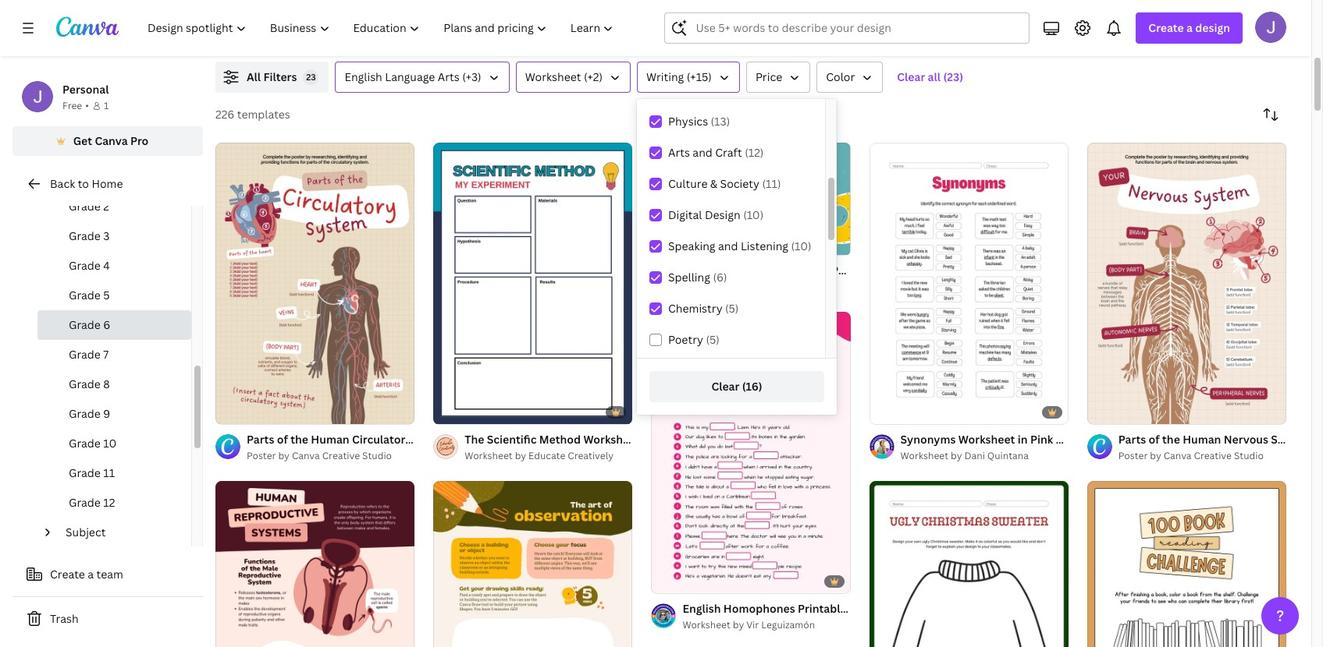 Task type: locate. For each thing, give the bounding box(es) containing it.
1 1 of 2 link from the left
[[215, 143, 415, 425]]

1 grade from the top
[[69, 199, 101, 214]]

society
[[720, 176, 760, 191]]

grade for grade 3
[[69, 229, 101, 244]]

1 horizontal spatial clear
[[897, 69, 925, 84]]

poster by canva creative studio for poster by canva creative studio link for 'parts of the human circulatory system science poster in light brown rose pink flat graphic style' 'image'
[[247, 450, 392, 463]]

1 of 2 link for poster by canva creative studio link for 'parts of the human circulatory system science poster in light brown rose pink flat graphic style' 'image'
[[215, 143, 415, 425]]

10 grade from the top
[[69, 466, 101, 481]]

of for 'parts of the human circulatory system science poster in light brown rose pink flat graphic style' 'image'
[[233, 406, 242, 418]]

4 lesson from the left
[[1102, 28, 1134, 41]]

2 horizontal spatial poster
[[1118, 450, 1148, 463]]

grade left 7
[[69, 347, 101, 362]]

edu
[[883, 28, 901, 41]]

lesson for the
[[247, 28, 278, 41]]

3 lesson from the left
[[817, 28, 849, 41]]

bacteria and viruses lesson by ljr edu resources
[[817, 11, 950, 41]]

2
[[103, 199, 109, 214], [244, 406, 248, 418], [1115, 406, 1120, 418]]

worksheet left vir
[[682, 619, 731, 632]]

11 grade from the top
[[69, 496, 101, 510]]

1 horizontal spatial 1
[[226, 406, 231, 418]]

canva inside the solar system lesson by canva creative studio
[[294, 28, 322, 41]]

•
[[85, 99, 89, 112]]

0 horizontal spatial 1 of 2 link
[[215, 143, 415, 425]]

and inside "motion and force lesson by dream bird designs"
[[1143, 11, 1163, 26]]

grade 6
[[69, 318, 110, 333]]

grade for grade 4
[[69, 258, 101, 273]]

create a team
[[50, 567, 123, 582]]

2 1 of 2 link from the left
[[1087, 143, 1286, 425]]

6 grade from the top
[[69, 347, 101, 362]]

free
[[62, 99, 82, 112]]

design
[[705, 208, 740, 222]]

creative inside 'symbiotic relationships lesson by canva creative studio'
[[610, 28, 647, 41]]

physics
[[668, 114, 708, 129]]

lesson down the motion on the top of page
[[1102, 28, 1134, 41]]

(10) right "listening"
[[791, 239, 811, 254]]

worksheet by educate creatively link
[[465, 449, 633, 464]]

worksheet left educate
[[465, 450, 513, 463]]

clear (16) button
[[649, 372, 824, 403]]

0 horizontal spatial of
[[233, 406, 242, 418]]

1 horizontal spatial 2
[[244, 406, 248, 418]]

grade down to
[[69, 199, 101, 214]]

and up ljr
[[864, 11, 884, 26]]

5 grade from the top
[[69, 318, 101, 333]]

get canva pro button
[[12, 126, 203, 156]]

0 horizontal spatial poster by canva creative studio link
[[247, 449, 415, 464]]

0 horizontal spatial arts
[[438, 69, 460, 84]]

motion and force lesson by dream bird designs
[[1102, 11, 1238, 41]]

dream
[[1150, 28, 1180, 41]]

personal
[[62, 82, 109, 97]]

and for viruses
[[864, 11, 884, 26]]

0 horizontal spatial 1
[[104, 99, 109, 112]]

grade left the 12
[[69, 496, 101, 510]]

4 grade from the top
[[69, 288, 101, 303]]

worksheet right printable
[[849, 601, 906, 616]]

worksheet
[[525, 69, 581, 84], [958, 432, 1015, 447], [465, 450, 513, 463], [900, 450, 948, 463], [849, 601, 906, 616], [682, 619, 731, 632]]

culture
[[668, 176, 708, 191]]

english inside english homophones printable worksheet worksheet by vir leguizamón
[[682, 601, 721, 616]]

0 vertical spatial clear
[[897, 69, 925, 84]]

worksheet (+2)
[[525, 69, 603, 84]]

templates
[[237, 107, 290, 122]]

clear left all
[[897, 69, 925, 84]]

a for design
[[1186, 20, 1193, 35]]

and left craft
[[693, 145, 713, 160]]

1 lesson from the left
[[247, 28, 278, 41]]

dani
[[964, 450, 985, 463]]

1 vertical spatial arts
[[668, 145, 690, 160]]

creative for the middle poster by canva creative studio link
[[758, 280, 796, 293]]

2 horizontal spatial 2
[[1115, 406, 1120, 418]]

grade left 6 at left
[[69, 318, 101, 333]]

0 horizontal spatial poster by canva creative studio
[[247, 450, 392, 463]]

studio for parts of the human nervous system science poster in pastel pink rose pink flat graphic style image poster by canva creative studio link
[[1234, 450, 1264, 463]]

create inside button
[[50, 567, 85, 582]]

1 vertical spatial (10)
[[791, 239, 811, 254]]

lesson inside bacteria and viruses lesson by ljr edu resources
[[817, 28, 849, 41]]

0 horizontal spatial poster
[[247, 450, 276, 463]]

1 horizontal spatial english
[[682, 601, 721, 616]]

grade 11
[[69, 466, 115, 481]]

2 horizontal spatial poster by canva creative studio
[[1118, 450, 1264, 463]]

1 horizontal spatial (5)
[[725, 301, 739, 316]]

1 of 2 for 'parts of the human circulatory system science poster in light brown rose pink flat graphic style' 'image'
[[226, 406, 248, 418]]

clear left (16)
[[711, 379, 739, 394]]

1 vertical spatial a
[[88, 567, 94, 582]]

the
[[247, 11, 266, 26]]

create for create a design
[[1148, 20, 1184, 35]]

(10)
[[743, 208, 764, 222], [791, 239, 811, 254]]

english left homophones
[[682, 601, 721, 616]]

english
[[345, 69, 382, 84], [682, 601, 721, 616]]

3 grade from the top
[[69, 258, 101, 273]]

2 lesson by canva creative studio link from the left
[[532, 27, 767, 43]]

lesson down symbiotic
[[532, 28, 563, 41]]

create a team button
[[12, 560, 203, 591]]

grade 2 link
[[37, 192, 191, 222]]

2 of from the left
[[1105, 406, 1113, 418]]

lesson by canva creative studio link down system
[[247, 27, 482, 43]]

english for english homophones printable worksheet worksheet by vir leguizamón
[[682, 601, 721, 616]]

1 vertical spatial (5)
[[706, 333, 719, 347]]

and down design
[[718, 239, 738, 254]]

poster by canva creative studio for parts of the human nervous system science poster in pastel pink rose pink flat graphic style image poster by canva creative studio link
[[1118, 450, 1264, 463]]

10
[[103, 436, 117, 451]]

lesson by canva creative studio link for symbiotic relationships
[[532, 27, 767, 43]]

a inside button
[[88, 567, 94, 582]]

None search field
[[665, 12, 1030, 44]]

1 horizontal spatial 1 of 2
[[1098, 406, 1120, 418]]

english inside button
[[345, 69, 382, 84]]

grade 4 link
[[37, 251, 191, 281]]

0 vertical spatial (10)
[[743, 208, 764, 222]]

back to home link
[[12, 169, 203, 200]]

0 vertical spatial english
[[345, 69, 382, 84]]

parts of the human circulatory system science poster in light brown rose pink flat graphic style image
[[215, 143, 415, 424]]

1 horizontal spatial a
[[1186, 20, 1193, 35]]

grade for grade 8
[[69, 377, 101, 392]]

23
[[306, 71, 316, 83]]

(5) right poetry
[[706, 333, 719, 347]]

8 grade from the top
[[69, 407, 101, 421]]

arts and craft (12)
[[668, 145, 764, 160]]

7 grade from the top
[[69, 377, 101, 392]]

1 1 of 2 from the left
[[226, 406, 248, 418]]

grade
[[69, 199, 101, 214], [69, 229, 101, 244], [69, 258, 101, 273], [69, 288, 101, 303], [69, 318, 101, 333], [69, 347, 101, 362], [69, 377, 101, 392], [69, 407, 101, 421], [69, 436, 101, 451], [69, 466, 101, 481], [69, 496, 101, 510]]

lesson by canva creative studio link down relationships
[[532, 27, 767, 43]]

0 vertical spatial a
[[1186, 20, 1193, 35]]

2 lesson from the left
[[532, 28, 563, 41]]

design
[[1195, 20, 1230, 35]]

1 horizontal spatial lesson by canva creative studio link
[[532, 27, 767, 43]]

trash link
[[12, 604, 203, 635]]

grade 7
[[69, 347, 109, 362]]

synonyms
[[900, 432, 956, 447]]

worksheet by vir leguizamón link
[[682, 618, 850, 633]]

english homophones printable worksheet link
[[682, 601, 906, 618]]

grade 12
[[69, 496, 115, 510]]

arts left (+3)
[[438, 69, 460, 84]]

1 horizontal spatial of
[[1105, 406, 1113, 418]]

and for force
[[1143, 11, 1163, 26]]

lesson for motion
[[1102, 28, 1134, 41]]

lesson inside 'symbiotic relationships lesson by canva creative studio'
[[532, 28, 563, 41]]

by inside "motion and force lesson by dream bird designs"
[[1136, 28, 1147, 41]]

english homophones printable worksheet image
[[651, 312, 850, 594]]

(16)
[[742, 379, 762, 394]]

11
[[103, 466, 115, 481]]

0 vertical spatial (5)
[[725, 301, 739, 316]]

the solar system lesson by canva creative studio
[[247, 11, 394, 41]]

jacob simon image
[[1255, 12, 1286, 43]]

motion and force link
[[1102, 10, 1323, 27]]

creative
[[324, 28, 362, 41], [610, 28, 647, 41], [758, 280, 796, 293], [322, 450, 360, 463], [1194, 450, 1232, 463]]

culture & society (11)
[[668, 176, 781, 191]]

craft
[[715, 145, 742, 160]]

color
[[826, 69, 855, 84]]

0 horizontal spatial a
[[88, 567, 94, 582]]

english language arts (+3) button
[[335, 62, 509, 93]]

poster for the middle poster by canva creative studio link
[[682, 280, 712, 293]]

clear for clear (16)
[[711, 379, 739, 394]]

and for craft
[[693, 145, 713, 160]]

lesson down bacteria
[[817, 28, 849, 41]]

0 horizontal spatial clear
[[711, 379, 739, 394]]

0 horizontal spatial (5)
[[706, 333, 719, 347]]

quintana
[[987, 450, 1029, 463]]

all filters
[[247, 69, 297, 84]]

grade inside "link"
[[69, 377, 101, 392]]

synonyms worksheet in pink simple style image
[[869, 143, 1068, 425]]

simple
[[1056, 432, 1092, 447]]

1 of 2 for parts of the human nervous system science poster in pastel pink rose pink flat graphic style image
[[1098, 406, 1120, 418]]

1 vertical spatial clear
[[711, 379, 739, 394]]

0 horizontal spatial 1 of 2
[[226, 406, 248, 418]]

0 horizontal spatial english
[[345, 69, 382, 84]]

worksheet left the (+2)
[[525, 69, 581, 84]]

free •
[[62, 99, 89, 112]]

1 of from the left
[[233, 406, 242, 418]]

1 lesson by canva creative studio link from the left
[[247, 27, 482, 43]]

2 horizontal spatial 1
[[1098, 406, 1103, 418]]

canva inside 'symbiotic relationships lesson by canva creative studio'
[[579, 28, 607, 41]]

grade left 10
[[69, 436, 101, 451]]

by inside bacteria and viruses lesson by ljr edu resources
[[851, 28, 862, 41]]

by inside english homophones printable worksheet worksheet by vir leguizamón
[[733, 619, 744, 632]]

grade left 3
[[69, 229, 101, 244]]

lesson inside the solar system lesson by canva creative studio
[[247, 28, 278, 41]]

grade left 5
[[69, 288, 101, 303]]

grade for grade 2
[[69, 199, 101, 214]]

poster by canva creative studio link for 'parts of the human circulatory system science poster in light brown rose pink flat graphic style' 'image'
[[247, 449, 415, 464]]

canva
[[294, 28, 322, 41], [579, 28, 607, 41], [95, 133, 128, 148], [728, 280, 756, 293], [292, 450, 320, 463], [1164, 450, 1192, 463]]

(+3)
[[462, 69, 481, 84]]

0 vertical spatial arts
[[438, 69, 460, 84]]

creative for parts of the human nervous system science poster in pastel pink rose pink flat graphic style image poster by canva creative studio link
[[1194, 450, 1232, 463]]

poster by canva creative studio
[[682, 280, 828, 293], [247, 450, 392, 463], [1118, 450, 1264, 463]]

2 for parts of the human nervous system science poster in pastel pink rose pink flat graphic style image
[[1115, 406, 1120, 418]]

and up dream on the top right of page
[[1143, 11, 1163, 26]]

(5) down (6)
[[725, 301, 739, 316]]

grade for grade 7
[[69, 347, 101, 362]]

worksheet up worksheet by dani quintana link
[[958, 432, 1015, 447]]

a
[[1186, 20, 1193, 35], [88, 567, 94, 582]]

synonyms worksheet in pink simple style worksheet by dani quintana
[[900, 432, 1122, 463]]

digital
[[668, 208, 702, 222]]

a inside dropdown button
[[1186, 20, 1193, 35]]

motion and force image
[[1071, 0, 1323, 4]]

studio inside 'symbiotic relationships lesson by canva creative studio'
[[650, 28, 679, 41]]

writing
[[646, 69, 684, 84]]

grade left "4"
[[69, 258, 101, 273]]

9 grade from the top
[[69, 436, 101, 451]]

clear (16)
[[711, 379, 762, 394]]

2 grade from the top
[[69, 229, 101, 244]]

0 horizontal spatial 2
[[103, 199, 109, 214]]

create inside dropdown button
[[1148, 20, 1184, 35]]

1 vertical spatial english
[[682, 601, 721, 616]]

2 horizontal spatial poster by canva creative studio link
[[1118, 449, 1286, 464]]

lesson inside "motion and force lesson by dream bird designs"
[[1102, 28, 1134, 41]]

8
[[103, 377, 110, 392]]

Sort by button
[[1255, 99, 1286, 130]]

Search search field
[[696, 13, 1020, 43]]

clear all (23)
[[897, 69, 963, 84]]

1 horizontal spatial poster by canva creative studio
[[682, 280, 828, 293]]

0 vertical spatial create
[[1148, 20, 1184, 35]]

worksheet by dani quintana link
[[900, 449, 1068, 464]]

1 horizontal spatial poster
[[682, 280, 712, 293]]

studio for poster by canva creative studio link for 'parts of the human circulatory system science poster in light brown rose pink flat graphic style' 'image'
[[362, 450, 392, 463]]

arts up culture
[[668, 145, 690, 160]]

1 horizontal spatial arts
[[668, 145, 690, 160]]

6
[[103, 318, 110, 333]]

lesson down the
[[247, 28, 278, 41]]

studio
[[364, 28, 394, 41], [650, 28, 679, 41], [798, 280, 828, 293], [362, 450, 392, 463], [1234, 450, 1264, 463]]

1 horizontal spatial create
[[1148, 20, 1184, 35]]

chemistry
[[668, 301, 722, 316]]

the solar system link
[[247, 10, 482, 27]]

the scientific method worksheet in pink blue yellow fun hand drawn style image
[[433, 143, 633, 425]]

printable
[[798, 601, 847, 616]]

christmas drawing worksheet in green and red simple style image
[[869, 482, 1068, 648]]

english left language
[[345, 69, 382, 84]]

5
[[103, 288, 110, 303]]

pink
[[1030, 432, 1053, 447]]

price button
[[746, 62, 810, 93]]

grade left 9
[[69, 407, 101, 421]]

(10) right design
[[743, 208, 764, 222]]

worksheet by educate creatively
[[465, 450, 614, 463]]

and inside bacteria and viruses lesson by ljr edu resources
[[864, 11, 884, 26]]

0 horizontal spatial create
[[50, 567, 85, 582]]

symbiotic relationships link
[[532, 10, 767, 27]]

1 vertical spatial create
[[50, 567, 85, 582]]

leguizamón
[[761, 619, 815, 632]]

grade left 8
[[69, 377, 101, 392]]

poster by canva creative studio link
[[682, 279, 850, 295], [247, 449, 415, 464], [1118, 449, 1286, 464]]

(11)
[[762, 176, 781, 191]]

system
[[299, 11, 338, 26]]

bacteria and viruses link
[[817, 10, 1052, 27]]

relationships
[[588, 11, 660, 26]]

poetry
[[668, 333, 703, 347]]

1 horizontal spatial 1 of 2 link
[[1087, 143, 1286, 425]]

0 horizontal spatial lesson by canva creative studio link
[[247, 27, 482, 43]]

grade left 11
[[69, 466, 101, 481]]

2 1 of 2 from the left
[[1098, 406, 1120, 418]]



Task type: vqa. For each thing, say whether or not it's contained in the screenshot.
Symbiotic
yes



Task type: describe. For each thing, give the bounding box(es) containing it.
homophones
[[723, 601, 795, 616]]

by inside synonyms worksheet in pink simple style worksheet by dani quintana
[[951, 450, 962, 463]]

grade for grade 6
[[69, 318, 101, 333]]

grade 10 link
[[37, 429, 191, 459]]

23 filter options selected element
[[303, 69, 319, 85]]

a for team
[[88, 567, 94, 582]]

subject
[[66, 525, 106, 540]]

synonyms worksheet in pink simple style link
[[900, 432, 1122, 449]]

home
[[92, 176, 123, 191]]

create a design
[[1148, 20, 1230, 35]]

symbiotic relationships lesson by canva creative studio
[[532, 11, 679, 41]]

226 templates
[[215, 107, 290, 122]]

4
[[103, 258, 110, 273]]

speaking and listening (10)
[[668, 239, 811, 254]]

grade for grade 9
[[69, 407, 101, 421]]

create a design button
[[1136, 12, 1243, 44]]

writing (+15)
[[646, 69, 712, 84]]

poster by canva creative studio link for parts of the human nervous system science poster in pastel pink rose pink flat graphic style image
[[1118, 449, 1286, 464]]

all
[[928, 69, 941, 84]]

(5) for poetry (5)
[[706, 333, 719, 347]]

grade for grade 5
[[69, 288, 101, 303]]

by inside 'symbiotic relationships lesson by canva creative studio'
[[566, 28, 577, 41]]

226
[[215, 107, 234, 122]]

viruses
[[887, 11, 926, 26]]

grade 7 link
[[37, 340, 191, 370]]

team
[[96, 567, 123, 582]]

to
[[78, 176, 89, 191]]

(13)
[[711, 114, 730, 129]]

3
[[103, 229, 110, 244]]

lesson by dream bird designs link
[[1102, 27, 1323, 43]]

2 for 'parts of the human circulatory system science poster in light brown rose pink flat graphic style' 'image'
[[244, 406, 248, 418]]

spelling (6)
[[668, 270, 727, 285]]

top level navigation element
[[137, 12, 627, 44]]

studio for the middle poster by canva creative studio link
[[798, 280, 828, 293]]

justin jones the curiosity chronicles lesson 1 - 'watching with intent' the art of observation worksheet image
[[433, 482, 633, 648]]

grade for grade 10
[[69, 436, 101, 451]]

1 horizontal spatial poster by canva creative studio link
[[682, 279, 850, 295]]

lesson for bacteria
[[817, 28, 849, 41]]

lesson by canva creative studio link for the solar system
[[247, 27, 482, 43]]

(5) for chemistry (5)
[[725, 301, 739, 316]]

resources
[[903, 28, 950, 41]]

grade 3
[[69, 229, 110, 244]]

by inside the solar system lesson by canva creative studio
[[281, 28, 292, 41]]

studio inside the solar system lesson by canva creative studio
[[364, 28, 394, 41]]

symbiotic
[[532, 11, 586, 26]]

back
[[50, 176, 75, 191]]

poster by canva creative studio for the middle poster by canva creative studio link
[[682, 280, 828, 293]]

grade 8
[[69, 377, 110, 392]]

grade for grade 12
[[69, 496, 101, 510]]

ljr
[[864, 28, 881, 41]]

style
[[1095, 432, 1122, 447]]

functions of the human reproductive systems science poster in maroon light pink flat graphic style image
[[215, 482, 415, 648]]

grade for grade 11
[[69, 466, 101, 481]]

english language arts (+3)
[[345, 69, 481, 84]]

filters
[[263, 69, 297, 84]]

poster for poster by canva creative studio link for 'parts of the human circulatory system science poster in light brown rose pink flat graphic style' 'image'
[[247, 450, 276, 463]]

get canva pro
[[73, 133, 149, 148]]

poster for parts of the human nervous system science poster in pastel pink rose pink flat graphic style image poster by canva creative studio link
[[1118, 450, 1148, 463]]

100, 75, 50 and 25 book reading challenge english education worksheet in brown and cream fun sketch style image
[[1087, 482, 1286, 648]]

grade 9
[[69, 407, 110, 421]]

1 horizontal spatial (10)
[[791, 239, 811, 254]]

worksheet down synonyms
[[900, 450, 948, 463]]

listening
[[741, 239, 788, 254]]

create for create a team
[[50, 567, 85, 582]]

grade 8 link
[[37, 370, 191, 400]]

and for listening
[[718, 239, 738, 254]]

grade 12 link
[[37, 489, 191, 518]]

creative inside the solar system lesson by canva creative studio
[[324, 28, 362, 41]]

digital design (10)
[[668, 208, 764, 222]]

english for english language arts (+3)
[[345, 69, 382, 84]]

pro
[[130, 133, 149, 148]]

worksheet inside button
[[525, 69, 581, 84]]

by inside the worksheet by educate creatively "link"
[[515, 450, 526, 463]]

canva inside button
[[95, 133, 128, 148]]

solar
[[269, 11, 297, 26]]

grade 3 link
[[37, 222, 191, 251]]

clear for clear all (23)
[[897, 69, 925, 84]]

speaking
[[668, 239, 715, 254]]

1 for parts of the human nervous system science poster in pastel pink rose pink flat graphic style image
[[1098, 406, 1103, 418]]

of for parts of the human nervous system science poster in pastel pink rose pink flat graphic style image
[[1105, 406, 1113, 418]]

1 for 'parts of the human circulatory system science poster in light brown rose pink flat graphic style' 'image'
[[226, 406, 231, 418]]

1 of 2 link for parts of the human nervous system science poster in pastel pink rose pink flat graphic style image poster by canva creative studio link
[[1087, 143, 1286, 425]]

physics (13)
[[668, 114, 730, 129]]

subject button
[[59, 518, 182, 548]]

poetry (5)
[[668, 333, 719, 347]]

all
[[247, 69, 261, 84]]

vir
[[746, 619, 759, 632]]

creative for poster by canva creative studio link for 'parts of the human circulatory system science poster in light brown rose pink flat graphic style' 'image'
[[322, 450, 360, 463]]

designs
[[1203, 28, 1238, 41]]

clear all (23) button
[[889, 62, 971, 93]]

in
[[1018, 432, 1028, 447]]

get
[[73, 133, 92, 148]]

trash
[[50, 612, 79, 627]]

&
[[710, 176, 717, 191]]

7
[[103, 347, 109, 362]]

(12)
[[745, 145, 764, 160]]

grade 2
[[69, 199, 109, 214]]

0 horizontal spatial (10)
[[743, 208, 764, 222]]

parts of the human nervous system science poster in pastel pink rose pink flat graphic style image
[[1087, 143, 1286, 425]]

grade 10
[[69, 436, 117, 451]]

9
[[103, 407, 110, 421]]

grade 9 link
[[37, 400, 191, 429]]

(6)
[[713, 270, 727, 285]]

worksheet inside "link"
[[465, 450, 513, 463]]

color button
[[817, 62, 883, 93]]

arts inside button
[[438, 69, 460, 84]]

(+15)
[[687, 69, 712, 84]]



